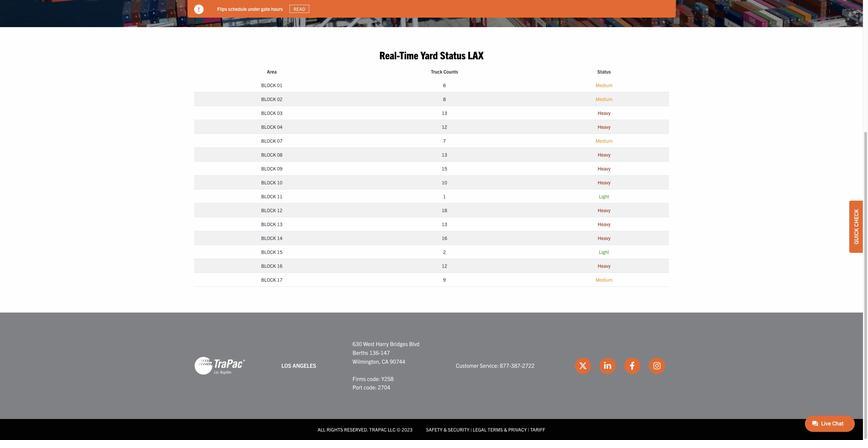 Task type: describe. For each thing, give the bounding box(es) containing it.
9
[[443, 277, 446, 283]]

02
[[277, 96, 282, 102]]

01
[[277, 82, 282, 88]]

heavy for block 10
[[598, 179, 610, 186]]

heavy for block 13
[[598, 221, 610, 227]]

1 vertical spatial 12
[[277, 207, 282, 213]]

port
[[353, 384, 362, 391]]

heavy for block 09
[[598, 166, 610, 172]]

2704
[[378, 384, 390, 391]]

truck counts
[[431, 69, 458, 75]]

tariff
[[530, 427, 545, 433]]

1 vertical spatial code:
[[364, 384, 377, 391]]

legal
[[473, 427, 487, 433]]

block for block 10
[[261, 179, 276, 186]]

630
[[353, 341, 362, 347]]

1
[[443, 193, 446, 199]]

truck
[[431, 69, 442, 75]]

13 up 14
[[277, 221, 282, 227]]

block for block 12
[[261, 207, 276, 213]]

light for 1
[[599, 193, 609, 199]]

7
[[443, 138, 446, 144]]

©
[[397, 427, 400, 433]]

block for block 11
[[261, 193, 276, 199]]

schedule
[[228, 6, 247, 12]]

real-
[[379, 48, 399, 61]]

block for block 03
[[261, 110, 276, 116]]

safety & security link
[[426, 427, 469, 433]]

area
[[267, 69, 277, 75]]

08
[[277, 152, 282, 158]]

los
[[281, 362, 291, 369]]

2 & from the left
[[504, 427, 507, 433]]

block 02
[[261, 96, 282, 102]]

block for block 01
[[261, 82, 276, 88]]

rights
[[327, 427, 343, 433]]

tariff link
[[530, 427, 545, 433]]

12 for block 16
[[442, 263, 447, 269]]

1 | from the left
[[471, 427, 472, 433]]

hours
[[271, 6, 283, 12]]

security
[[448, 427, 469, 433]]

gate
[[261, 6, 270, 12]]

medium for 9
[[596, 277, 613, 283]]

1 10 from the left
[[277, 179, 282, 186]]

ca
[[382, 358, 389, 365]]

read link
[[290, 5, 309, 13]]

block 10
[[261, 179, 282, 186]]

angeles
[[293, 362, 316, 369]]

check
[[853, 209, 860, 227]]

medium for 8
[[596, 96, 613, 102]]

all
[[318, 427, 326, 433]]

block 14
[[261, 235, 282, 241]]

2 10 from the left
[[442, 179, 447, 186]]

berths
[[353, 349, 368, 356]]

387-
[[511, 362, 522, 369]]

block for block 09
[[261, 166, 276, 172]]

6
[[443, 82, 446, 88]]

0 vertical spatial code:
[[367, 375, 380, 382]]

lax
[[468, 48, 484, 61]]

block 17
[[261, 277, 282, 283]]

service:
[[480, 362, 499, 369]]

09
[[277, 166, 282, 172]]

legal terms & privacy link
[[473, 427, 527, 433]]

block for block 16
[[261, 263, 276, 269]]

877-
[[500, 362, 511, 369]]

heavy for block 16
[[598, 263, 610, 269]]

block for block 02
[[261, 96, 276, 102]]

1 vertical spatial status
[[597, 69, 611, 75]]

west
[[363, 341, 374, 347]]

1 horizontal spatial 15
[[442, 166, 447, 172]]

quick check
[[853, 209, 860, 244]]

y258
[[381, 375, 394, 382]]

medium for 6
[[596, 82, 613, 88]]

blvd
[[409, 341, 419, 347]]

block 01
[[261, 82, 282, 88]]

safety
[[426, 427, 442, 433]]

under
[[248, 6, 260, 12]]

all rights reserved. trapac llc © 2023
[[318, 427, 412, 433]]

03
[[277, 110, 282, 116]]

block 13
[[261, 221, 282, 227]]

counts
[[443, 69, 458, 75]]

terms
[[488, 427, 503, 433]]

2023
[[402, 427, 412, 433]]

block 16
[[261, 263, 282, 269]]

solid image
[[194, 5, 204, 14]]

customer service: 877-387-2722
[[456, 362, 535, 369]]

2 | from the left
[[528, 427, 529, 433]]



Task type: vqa. For each thing, say whether or not it's contained in the screenshot.
select
no



Task type: locate. For each thing, give the bounding box(es) containing it.
heavy for block 08
[[598, 152, 610, 158]]

9 block from the top
[[261, 193, 276, 199]]

7 heavy from the top
[[598, 221, 610, 227]]

|
[[471, 427, 472, 433], [528, 427, 529, 433]]

1 & from the left
[[444, 427, 447, 433]]

12 up 7
[[442, 124, 447, 130]]

block left 11
[[261, 193, 276, 199]]

0 vertical spatial 12
[[442, 124, 447, 130]]

1 heavy from the top
[[598, 110, 610, 116]]

16 up 2
[[442, 235, 447, 241]]

llc
[[388, 427, 396, 433]]

15 down 14
[[277, 249, 282, 255]]

1 horizontal spatial 10
[[442, 179, 447, 186]]

0 horizontal spatial &
[[444, 427, 447, 433]]

2722
[[522, 362, 535, 369]]

90744
[[390, 358, 405, 365]]

147
[[381, 349, 390, 356]]

0 vertical spatial 16
[[442, 235, 447, 241]]

0 vertical spatial status
[[440, 48, 466, 61]]

17
[[277, 277, 282, 283]]

13 for block 08
[[442, 152, 447, 158]]

block down block 11 on the top left of page
[[261, 207, 276, 213]]

2 light from the top
[[599, 249, 609, 255]]

1 horizontal spatial &
[[504, 427, 507, 433]]

0 horizontal spatial 15
[[277, 249, 282, 255]]

heavy
[[598, 110, 610, 116], [598, 124, 610, 130], [598, 152, 610, 158], [598, 166, 610, 172], [598, 179, 610, 186], [598, 207, 610, 213], [598, 221, 610, 227], [598, 235, 610, 241], [598, 263, 610, 269]]

block 03
[[261, 110, 282, 116]]

block left 07
[[261, 138, 276, 144]]

1 vertical spatial light
[[599, 249, 609, 255]]

2 vertical spatial 12
[[442, 263, 447, 269]]

8 heavy from the top
[[598, 235, 610, 241]]

11
[[277, 193, 282, 199]]

code:
[[367, 375, 380, 382], [364, 384, 377, 391]]

real-time yard status lax
[[379, 48, 484, 61]]

flips
[[217, 6, 227, 12]]

4 heavy from the top
[[598, 166, 610, 172]]

0 vertical spatial 15
[[442, 166, 447, 172]]

2 block from the top
[[261, 96, 276, 102]]

6 heavy from the top
[[598, 207, 610, 213]]

12 down 2
[[442, 263, 447, 269]]

medium for 7
[[596, 138, 613, 144]]

0 horizontal spatial 16
[[277, 263, 282, 269]]

6 block from the top
[[261, 152, 276, 158]]

1 horizontal spatial |
[[528, 427, 529, 433]]

quick check link
[[849, 201, 863, 253]]

block left 14
[[261, 235, 276, 241]]

safety & security | legal terms & privacy | tariff
[[426, 427, 545, 433]]

los angeles image
[[194, 356, 245, 375]]

privacy
[[508, 427, 527, 433]]

block 15
[[261, 249, 282, 255]]

firms code:  y258 port code:  2704
[[353, 375, 394, 391]]

1 light from the top
[[599, 193, 609, 199]]

12 for block 04
[[442, 124, 447, 130]]

block for block 07
[[261, 138, 276, 144]]

7 block from the top
[[261, 166, 276, 172]]

| left legal
[[471, 427, 472, 433]]

630 west harry bridges blvd berths 136-147 wilmington, ca 90744
[[353, 341, 419, 365]]

time
[[399, 48, 418, 61]]

wilmington,
[[353, 358, 380, 365]]

| left "tariff" in the right bottom of the page
[[528, 427, 529, 433]]

code: right "port"
[[364, 384, 377, 391]]

medium
[[596, 82, 613, 88], [596, 96, 613, 102], [596, 138, 613, 144], [596, 277, 613, 283]]

los angeles
[[281, 362, 316, 369]]

3 heavy from the top
[[598, 152, 610, 158]]

light for 2
[[599, 249, 609, 255]]

3 block from the top
[[261, 110, 276, 116]]

block up block 17
[[261, 263, 276, 269]]

block up block 11 on the top left of page
[[261, 179, 276, 186]]

block down the block 12
[[261, 221, 276, 227]]

15 block from the top
[[261, 277, 276, 283]]

reserved.
[[344, 427, 368, 433]]

block for block 08
[[261, 152, 276, 158]]

harry
[[376, 341, 389, 347]]

13
[[442, 110, 447, 116], [442, 152, 447, 158], [277, 221, 282, 227], [442, 221, 447, 227]]

10
[[277, 179, 282, 186], [442, 179, 447, 186]]

5 block from the top
[[261, 138, 276, 144]]

block left the 04
[[261, 124, 276, 130]]

block left 02
[[261, 96, 276, 102]]

firms
[[353, 375, 366, 382]]

11 block from the top
[[261, 221, 276, 227]]

5 heavy from the top
[[598, 179, 610, 186]]

footer containing 630 west harry bridges blvd
[[0, 313, 863, 440]]

status
[[440, 48, 466, 61], [597, 69, 611, 75]]

heavy for block 03
[[598, 110, 610, 116]]

block left 01
[[261, 82, 276, 88]]

16
[[442, 235, 447, 241], [277, 263, 282, 269]]

customer
[[456, 362, 479, 369]]

block for block 17
[[261, 277, 276, 283]]

1 block from the top
[[261, 82, 276, 88]]

9 heavy from the top
[[598, 263, 610, 269]]

block 08
[[261, 152, 282, 158]]

0 horizontal spatial status
[[440, 48, 466, 61]]

18
[[442, 207, 447, 213]]

read
[[293, 6, 305, 12]]

13 down 8
[[442, 110, 447, 116]]

block 07
[[261, 138, 282, 144]]

0 horizontal spatial 10
[[277, 179, 282, 186]]

4 medium from the top
[[596, 277, 613, 283]]

block 09
[[261, 166, 282, 172]]

block 11
[[261, 193, 282, 199]]

12 block from the top
[[261, 235, 276, 241]]

2
[[443, 249, 446, 255]]

13 down 7
[[442, 152, 447, 158]]

&
[[444, 427, 447, 433], [504, 427, 507, 433]]

block for block 14
[[261, 235, 276, 241]]

code: up '2704' in the bottom of the page
[[367, 375, 380, 382]]

heavy for block 12
[[598, 207, 610, 213]]

2 medium from the top
[[596, 96, 613, 102]]

15 down 7
[[442, 166, 447, 172]]

block for block 04
[[261, 124, 276, 130]]

yard
[[420, 48, 438, 61]]

block 12
[[261, 207, 282, 213]]

14 block from the top
[[261, 263, 276, 269]]

& right safety
[[444, 427, 447, 433]]

heavy for block 14
[[598, 235, 610, 241]]

light
[[599, 193, 609, 199], [599, 249, 609, 255]]

10 up 1
[[442, 179, 447, 186]]

quick
[[853, 228, 860, 244]]

trapac
[[369, 427, 387, 433]]

block left 17
[[261, 277, 276, 283]]

0 vertical spatial light
[[599, 193, 609, 199]]

13 for block 13
[[442, 221, 447, 227]]

04
[[277, 124, 282, 130]]

13 block from the top
[[261, 249, 276, 255]]

13 for block 03
[[442, 110, 447, 116]]

bridges
[[390, 341, 408, 347]]

12
[[442, 124, 447, 130], [277, 207, 282, 213], [442, 263, 447, 269]]

3 medium from the top
[[596, 138, 613, 144]]

1 horizontal spatial 16
[[442, 235, 447, 241]]

block left 08 on the top left of the page
[[261, 152, 276, 158]]

block 04
[[261, 124, 282, 130]]

13 down 18 on the right of page
[[442, 221, 447, 227]]

14
[[277, 235, 282, 241]]

flips schedule under gate hours
[[217, 6, 283, 12]]

0 horizontal spatial |
[[471, 427, 472, 433]]

& right terms
[[504, 427, 507, 433]]

block up block 16
[[261, 249, 276, 255]]

2 heavy from the top
[[598, 124, 610, 130]]

136-
[[369, 349, 381, 356]]

8
[[443, 96, 446, 102]]

block left 03 at top left
[[261, 110, 276, 116]]

8 block from the top
[[261, 179, 276, 186]]

4 block from the top
[[261, 124, 276, 130]]

block for block 13
[[261, 221, 276, 227]]

1 medium from the top
[[596, 82, 613, 88]]

16 up 17
[[277, 263, 282, 269]]

15
[[442, 166, 447, 172], [277, 249, 282, 255]]

1 horizontal spatial status
[[597, 69, 611, 75]]

10 block from the top
[[261, 207, 276, 213]]

block
[[261, 82, 276, 88], [261, 96, 276, 102], [261, 110, 276, 116], [261, 124, 276, 130], [261, 138, 276, 144], [261, 152, 276, 158], [261, 166, 276, 172], [261, 179, 276, 186], [261, 193, 276, 199], [261, 207, 276, 213], [261, 221, 276, 227], [261, 235, 276, 241], [261, 249, 276, 255], [261, 263, 276, 269], [261, 277, 276, 283]]

1 vertical spatial 15
[[277, 249, 282, 255]]

block for block 15
[[261, 249, 276, 255]]

12 down 11
[[277, 207, 282, 213]]

block left 09
[[261, 166, 276, 172]]

1 vertical spatial 16
[[277, 263, 282, 269]]

heavy for block 04
[[598, 124, 610, 130]]

footer
[[0, 313, 863, 440]]

07
[[277, 138, 282, 144]]

10 down 09
[[277, 179, 282, 186]]



